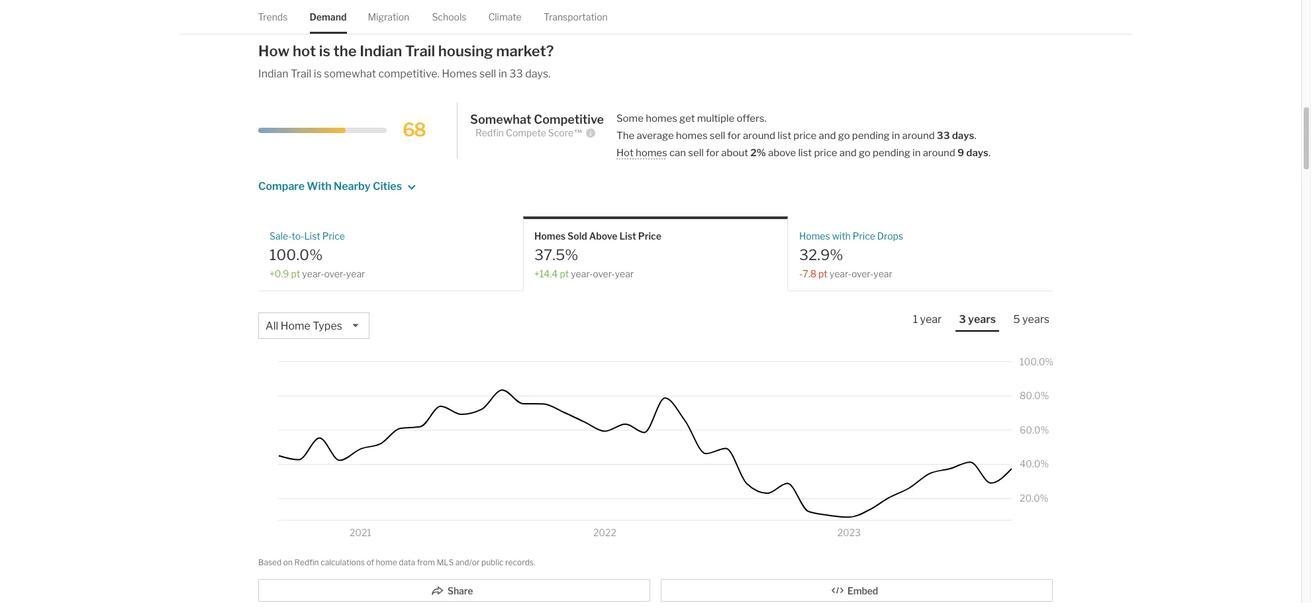 Task type: describe. For each thing, give the bounding box(es) containing it.
1
[[913, 314, 918, 326]]

based on redfin calculations of home data from mls and/or public records.
[[258, 558, 536, 568]]

1 year button
[[910, 313, 946, 331]]

offers.
[[737, 112, 767, 124]]

multiple
[[697, 112, 735, 124]]

1 vertical spatial days
[[967, 147, 989, 159]]

2 vertical spatial sell
[[688, 147, 704, 159]]

0 horizontal spatial redfin
[[295, 558, 319, 568]]

transportation
[[544, 11, 608, 23]]

data
[[399, 558, 416, 568]]

indian trail is somewhat competitive. homes sell in 33 days.
[[258, 67, 551, 80]]

types
[[313, 320, 342, 333]]

how hot is the indian trail housing market?
[[258, 42, 554, 59]]

68
[[403, 119, 425, 141]]

public
[[482, 558, 504, 568]]

nearby
[[334, 180, 371, 193]]

hot
[[617, 147, 634, 159]]

home
[[281, 320, 311, 333]]

0 vertical spatial indian
[[360, 42, 402, 59]]

sale-
[[270, 230, 292, 241]]

1 horizontal spatial trail
[[405, 42, 435, 59]]

pt for 37.5%
[[560, 268, 569, 280]]

embed
[[848, 585, 879, 597]]

cities
[[373, 180, 402, 193]]

embed button
[[661, 580, 1053, 602]]

with
[[833, 230, 851, 241]]

competitive
[[534, 113, 604, 127]]

1 vertical spatial pending
[[873, 147, 911, 159]]

somewhat
[[324, 67, 376, 80]]

of
[[367, 558, 374, 568]]

1 vertical spatial in
[[892, 130, 900, 141]]

years for 5 years
[[1023, 314, 1050, 326]]

list inside sale-to-list price 100.0% +0.9 pt year-over-year
[[304, 230, 320, 241]]

from
[[417, 558, 435, 568]]

1 year
[[913, 314, 942, 326]]

over- for 37.5%
[[593, 268, 615, 280]]

and/or
[[456, 558, 480, 568]]

the
[[617, 130, 635, 141]]

days.
[[525, 67, 551, 80]]

on
[[283, 558, 293, 568]]

trends link
[[258, 0, 288, 34]]

homes for 32.9%
[[800, 230, 831, 241]]

price inside homes sold above list price 37.5% +14.4 pt year-over-year
[[638, 230, 662, 241]]

schools
[[433, 11, 467, 23]]

0 vertical spatial 33
[[510, 67, 523, 80]]

3 years
[[959, 314, 997, 326]]

schools link
[[433, 0, 467, 34]]

years for 3 years
[[969, 314, 997, 326]]

0 vertical spatial pending
[[853, 130, 890, 141]]

year- inside sale-to-list price 100.0% +0.9 pt year-over-year
[[302, 268, 324, 280]]

1 horizontal spatial redfin
[[476, 127, 504, 138]]

5 years
[[1014, 314, 1050, 326]]

some homes get multiple offers. the average homes  sell for around list price and  go pending in around 33 days . hot homes can  sell for about 2% above list price and  go pending in around 9 days .
[[617, 112, 991, 159]]

1 horizontal spatial list
[[799, 147, 812, 159]]

demand link
[[310, 0, 347, 34]]

0 vertical spatial price
[[794, 130, 817, 141]]

1 vertical spatial price
[[814, 147, 838, 159]]

how
[[258, 42, 290, 59]]

over- for -
[[852, 268, 874, 280]]

year- for -
[[830, 268, 852, 280]]

33 inside some homes get multiple offers. the average homes  sell for around list price and  go pending in around 33 days . hot homes can  sell for about 2% above list price and  go pending in around 9 days .
[[937, 130, 950, 141]]

somewhat competitive
[[470, 113, 604, 127]]

7.8
[[803, 268, 817, 280]]

average
[[637, 130, 674, 141]]

sale-to-list price 100.0% +0.9 pt year-over-year
[[270, 230, 365, 280]]

can
[[670, 147, 686, 159]]

score
[[548, 127, 574, 138]]

2%
[[751, 147, 766, 159]]

compare with nearby cities
[[258, 180, 402, 193]]

transportation link
[[544, 0, 608, 34]]

homes with price drops 32.9% -7.8 pt year-over-year
[[800, 230, 904, 280]]

+14.4
[[535, 268, 558, 280]]

with
[[307, 180, 332, 193]]

somewhat
[[470, 113, 532, 127]]

migration
[[368, 11, 410, 23]]

year inside homes with price drops 32.9% -7.8 pt year-over-year
[[874, 268, 893, 280]]

climate
[[489, 11, 522, 23]]

-
[[800, 268, 803, 280]]

0 vertical spatial sell
[[480, 67, 496, 80]]

mls
[[437, 558, 454, 568]]

year inside button
[[921, 314, 942, 326]]

+0.9
[[270, 268, 289, 280]]



Task type: vqa. For each thing, say whether or not it's contained in the screenshot.
33 to the right
yes



Task type: locate. For each thing, give the bounding box(es) containing it.
9
[[958, 147, 965, 159]]

0 vertical spatial in
[[499, 67, 507, 80]]

some
[[617, 112, 644, 124]]

1 vertical spatial .
[[989, 147, 991, 159]]

over- up types
[[324, 268, 346, 280]]

1 list from the left
[[304, 230, 320, 241]]

homes down "housing"
[[442, 67, 477, 80]]

pending
[[853, 130, 890, 141], [873, 147, 911, 159]]

is for somewhat
[[314, 67, 322, 80]]

homes up 37.5%
[[535, 230, 566, 241]]

days up 9
[[952, 130, 975, 141]]

1 horizontal spatial homes
[[535, 230, 566, 241]]

is for the
[[319, 42, 331, 59]]

1 years from the left
[[969, 314, 997, 326]]

competitive.
[[379, 67, 440, 80]]

price right to-
[[322, 230, 345, 241]]

hot
[[293, 42, 316, 59]]

0 horizontal spatial 33
[[510, 67, 523, 80]]

homes up average at the top of the page
[[646, 112, 678, 124]]

price up above
[[794, 130, 817, 141]]

over-
[[324, 268, 346, 280], [593, 268, 615, 280], [852, 268, 874, 280]]

2 horizontal spatial price
[[853, 230, 876, 241]]

sold
[[568, 230, 588, 241]]

2 horizontal spatial in
[[913, 147, 921, 159]]

based
[[258, 558, 282, 568]]

years
[[969, 314, 997, 326], [1023, 314, 1050, 326]]

1 horizontal spatial years
[[1023, 314, 1050, 326]]

pt right +0.9 at the top left of page
[[291, 268, 300, 280]]

market?
[[496, 42, 554, 59]]

3 price from the left
[[853, 230, 876, 241]]

33
[[510, 67, 523, 80], [937, 130, 950, 141]]

redfin down somewhat at the top left of the page
[[476, 127, 504, 138]]

over- inside homes with price drops 32.9% -7.8 pt year-over-year
[[852, 268, 874, 280]]

records.
[[506, 558, 536, 568]]

2 year- from the left
[[571, 268, 593, 280]]

1 vertical spatial sell
[[710, 130, 726, 141]]

1 horizontal spatial list
[[620, 230, 637, 241]]

0 horizontal spatial go
[[839, 130, 850, 141]]

demand
[[310, 11, 347, 23]]

year- down the '32.9%' at the top
[[830, 268, 852, 280]]

is left the
[[319, 42, 331, 59]]

list
[[778, 130, 792, 141], [799, 147, 812, 159]]

homes inside homes sold above list price 37.5% +14.4 pt year-over-year
[[535, 230, 566, 241]]

around
[[743, 130, 776, 141], [903, 130, 935, 141], [923, 147, 956, 159]]

pt inside homes sold above list price 37.5% +14.4 pt year-over-year
[[560, 268, 569, 280]]

list inside homes sold above list price 37.5% +14.4 pt year-over-year
[[620, 230, 637, 241]]

get
[[680, 112, 695, 124]]

1 pt from the left
[[291, 268, 300, 280]]

1 horizontal spatial in
[[892, 130, 900, 141]]

price
[[322, 230, 345, 241], [638, 230, 662, 241], [853, 230, 876, 241]]

1 horizontal spatial year-
[[571, 268, 593, 280]]

0 horizontal spatial list
[[778, 130, 792, 141]]

price right above at the left of the page
[[638, 230, 662, 241]]

climate link
[[489, 0, 522, 34]]

price inside homes with price drops 32.9% -7.8 pt year-over-year
[[853, 230, 876, 241]]

1 horizontal spatial sell
[[688, 147, 704, 159]]

share button
[[258, 580, 651, 602]]

days right 9
[[967, 147, 989, 159]]

list right above at the left of the page
[[620, 230, 637, 241]]

pt right 7.8
[[819, 268, 828, 280]]

0 vertical spatial for
[[728, 130, 741, 141]]

32.9%
[[800, 246, 844, 264]]

price right above
[[814, 147, 838, 159]]

pt inside homes with price drops 32.9% -7.8 pt year-over-year
[[819, 268, 828, 280]]

trail up competitive.
[[405, 42, 435, 59]]

sell
[[480, 67, 496, 80], [710, 130, 726, 141], [688, 147, 704, 159]]

0 vertical spatial homes
[[646, 112, 678, 124]]

homes inside homes with price drops 32.9% -7.8 pt year-over-year
[[800, 230, 831, 241]]

0 horizontal spatial over-
[[324, 268, 346, 280]]

2 horizontal spatial year-
[[830, 268, 852, 280]]

list right above
[[799, 147, 812, 159]]

2 over- from the left
[[593, 268, 615, 280]]

over- inside homes sold above list price 37.5% +14.4 pt year-over-year
[[593, 268, 615, 280]]

1 vertical spatial 33
[[937, 130, 950, 141]]

2 list from the left
[[620, 230, 637, 241]]

2 horizontal spatial sell
[[710, 130, 726, 141]]

0 vertical spatial is
[[319, 42, 331, 59]]

list
[[304, 230, 320, 241], [620, 230, 637, 241]]

is
[[319, 42, 331, 59], [314, 67, 322, 80]]

home
[[376, 558, 397, 568]]

0 horizontal spatial price
[[322, 230, 345, 241]]

year- for 37.5%
[[571, 268, 593, 280]]

3
[[959, 314, 966, 326]]

housing
[[438, 42, 493, 59]]

year- down 100.0%
[[302, 268, 324, 280]]

compete
[[506, 127, 546, 138]]

1 vertical spatial redfin
[[295, 558, 319, 568]]

1 horizontal spatial pt
[[560, 268, 569, 280]]

for left about
[[706, 147, 720, 159]]

1 horizontal spatial for
[[728, 130, 741, 141]]

2 years from the left
[[1023, 314, 1050, 326]]

share
[[448, 585, 473, 597]]

1 price from the left
[[322, 230, 345, 241]]

is down hot
[[314, 67, 322, 80]]

price right with
[[853, 230, 876, 241]]

0 vertical spatial and
[[819, 130, 836, 141]]

about
[[722, 147, 749, 159]]

homes up the '32.9%' at the top
[[800, 230, 831, 241]]

trends
[[258, 11, 288, 23]]

3 pt from the left
[[819, 268, 828, 280]]

redfin compete score ™
[[476, 127, 583, 138]]

2 horizontal spatial pt
[[819, 268, 828, 280]]

to-
[[292, 230, 304, 241]]

2 horizontal spatial over-
[[852, 268, 874, 280]]

year- down 37.5%
[[571, 268, 593, 280]]

1 horizontal spatial indian
[[360, 42, 402, 59]]

pt for -
[[819, 268, 828, 280]]

calculations
[[321, 558, 365, 568]]

1 horizontal spatial and
[[840, 147, 857, 159]]

0 horizontal spatial sell
[[480, 67, 496, 80]]

homes down average at the top of the page
[[636, 147, 668, 159]]

pt right the +14.4
[[560, 268, 569, 280]]

2 pt from the left
[[560, 268, 569, 280]]

for
[[728, 130, 741, 141], [706, 147, 720, 159]]

sell down "housing"
[[480, 67, 496, 80]]

homes
[[442, 67, 477, 80], [535, 230, 566, 241], [800, 230, 831, 241]]

5 years button
[[1010, 313, 1053, 331]]

0 horizontal spatial in
[[499, 67, 507, 80]]

year inside homes sold above list price 37.5% +14.4 pt year-over-year
[[615, 268, 634, 280]]

1 vertical spatial trail
[[291, 67, 312, 80]]

0 horizontal spatial indian
[[258, 67, 289, 80]]

1 vertical spatial homes
[[676, 130, 708, 141]]

homes
[[646, 112, 678, 124], [676, 130, 708, 141], [636, 147, 668, 159]]

1 over- from the left
[[324, 268, 346, 280]]

0 horizontal spatial list
[[304, 230, 320, 241]]

redfin
[[476, 127, 504, 138], [295, 558, 319, 568]]

100.0%
[[270, 246, 323, 264]]

2 horizontal spatial homes
[[800, 230, 831, 241]]

list up 100.0%
[[304, 230, 320, 241]]

above
[[768, 147, 796, 159]]

price inside sale-to-list price 100.0% +0.9 pt year-over-year
[[322, 230, 345, 241]]

0 horizontal spatial year-
[[302, 268, 324, 280]]

0 vertical spatial list
[[778, 130, 792, 141]]

indian down the how
[[258, 67, 289, 80]]

0 horizontal spatial trail
[[291, 67, 312, 80]]

0 vertical spatial .
[[975, 130, 977, 141]]

pt inside sale-to-list price 100.0% +0.9 pt year-over-year
[[291, 268, 300, 280]]

year inside sale-to-list price 100.0% +0.9 pt year-over-year
[[346, 268, 365, 280]]

sell down multiple
[[710, 130, 726, 141]]

indian
[[360, 42, 402, 59], [258, 67, 289, 80]]

0 horizontal spatial homes
[[442, 67, 477, 80]]

over- inside sale-to-list price 100.0% +0.9 pt year-over-year
[[324, 268, 346, 280]]

0 horizontal spatial for
[[706, 147, 720, 159]]

3 over- from the left
[[852, 268, 874, 280]]

above
[[589, 230, 618, 241]]

years right 3 on the bottom
[[969, 314, 997, 326]]

1 horizontal spatial 33
[[937, 130, 950, 141]]

homes sold above list price 37.5% +14.4 pt year-over-year
[[535, 230, 662, 280]]

™
[[574, 127, 583, 138]]

2 price from the left
[[638, 230, 662, 241]]

0 horizontal spatial years
[[969, 314, 997, 326]]

homes down get
[[676, 130, 708, 141]]

price
[[794, 130, 817, 141], [814, 147, 838, 159]]

years inside 'button'
[[1023, 314, 1050, 326]]

5
[[1014, 314, 1021, 326]]

years inside button
[[969, 314, 997, 326]]

years right 5
[[1023, 314, 1050, 326]]

0 vertical spatial redfin
[[476, 127, 504, 138]]

1 vertical spatial is
[[314, 67, 322, 80]]

1 horizontal spatial price
[[638, 230, 662, 241]]

trail down hot
[[291, 67, 312, 80]]

1 vertical spatial indian
[[258, 67, 289, 80]]

year- inside homes sold above list price 37.5% +14.4 pt year-over-year
[[571, 268, 593, 280]]

3 year- from the left
[[830, 268, 852, 280]]

homes for 37.5%
[[535, 230, 566, 241]]

0 horizontal spatial pt
[[291, 268, 300, 280]]

drops
[[878, 230, 904, 241]]

0 vertical spatial go
[[839, 130, 850, 141]]

all home types
[[266, 320, 342, 333]]

2 vertical spatial in
[[913, 147, 921, 159]]

the
[[334, 42, 357, 59]]

for up about
[[728, 130, 741, 141]]

3 years button
[[956, 313, 1000, 332]]

0 vertical spatial trail
[[405, 42, 435, 59]]

days
[[952, 130, 975, 141], [967, 147, 989, 159]]

1 horizontal spatial .
[[989, 147, 991, 159]]

1 vertical spatial go
[[859, 147, 871, 159]]

0 vertical spatial days
[[952, 130, 975, 141]]

compare
[[258, 180, 305, 193]]

1 horizontal spatial go
[[859, 147, 871, 159]]

1 vertical spatial and
[[840, 147, 857, 159]]

1 vertical spatial list
[[799, 147, 812, 159]]

0 horizontal spatial .
[[975, 130, 977, 141]]

and
[[819, 130, 836, 141], [840, 147, 857, 159]]

over- down above at the left of the page
[[593, 268, 615, 280]]

migration link
[[368, 0, 410, 34]]

.
[[975, 130, 977, 141], [989, 147, 991, 159]]

redfin right on at the bottom of page
[[295, 558, 319, 568]]

list up above
[[778, 130, 792, 141]]

1 year- from the left
[[302, 268, 324, 280]]

over- right 7.8
[[852, 268, 874, 280]]

in
[[499, 67, 507, 80], [892, 130, 900, 141], [913, 147, 921, 159]]

2 vertical spatial homes
[[636, 147, 668, 159]]

sell right can
[[688, 147, 704, 159]]

indian up indian trail is somewhat competitive. homes sell in 33 days.
[[360, 42, 402, 59]]

1 vertical spatial for
[[706, 147, 720, 159]]

all
[[266, 320, 278, 333]]

0 horizontal spatial and
[[819, 130, 836, 141]]

year- inside homes with price drops 32.9% -7.8 pt year-over-year
[[830, 268, 852, 280]]

1 horizontal spatial over-
[[593, 268, 615, 280]]

37.5%
[[535, 246, 579, 264]]



